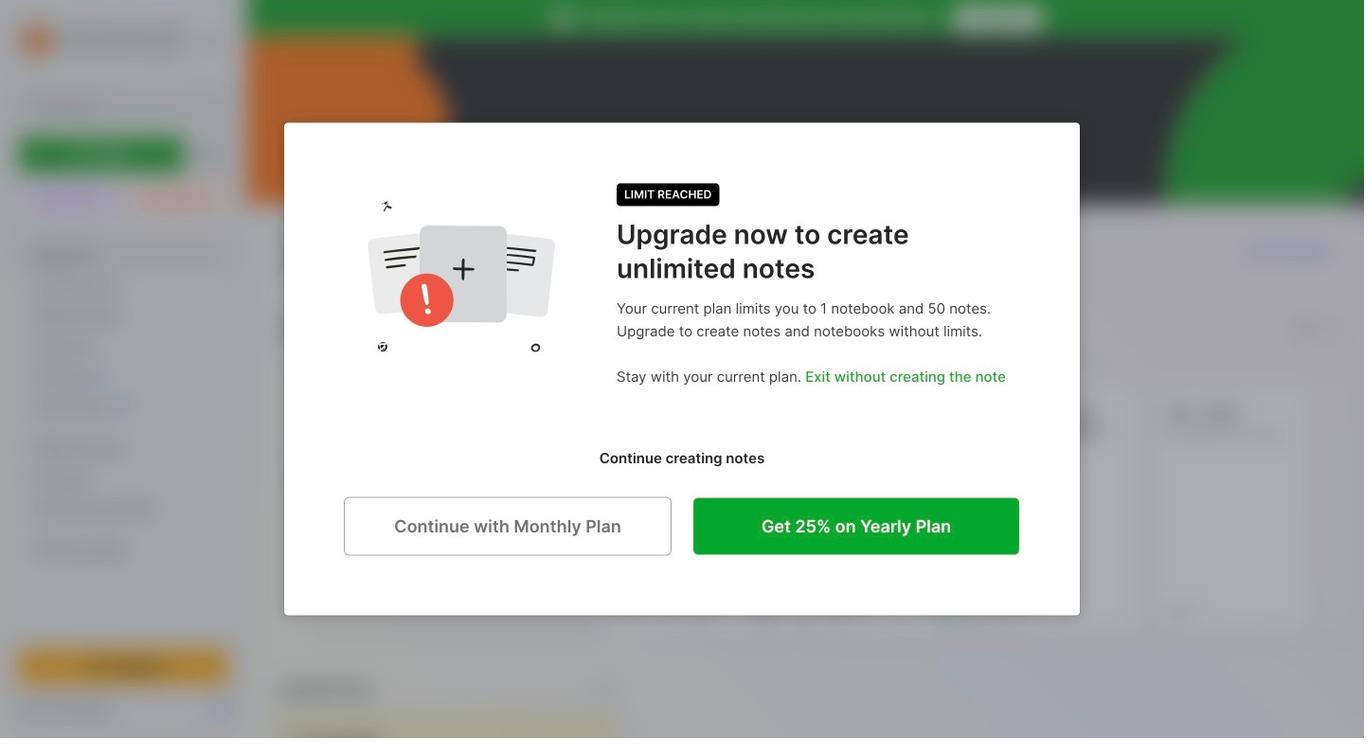 Task type: vqa. For each thing, say whether or not it's contained in the screenshot.
1st 'TAB' from left
yes



Task type: locate. For each thing, give the bounding box(es) containing it.
main element
[[0, 0, 246, 738]]

none search field inside main element
[[52, 94, 203, 117]]

expand tags image
[[25, 473, 36, 484]]

expand notebooks image
[[25, 443, 36, 454]]

row group
[[641, 387, 1365, 644]]

tab
[[644, 353, 700, 375], [708, 353, 784, 375]]

1 tab from the left
[[644, 353, 700, 375]]

tree
[[7, 228, 240, 631]]

0 horizontal spatial tab
[[644, 353, 700, 375]]

None search field
[[52, 94, 203, 117]]

Start writing… text field
[[293, 714, 616, 738]]

tab list
[[644, 353, 1338, 375]]

1 horizontal spatial tab
[[708, 353, 784, 375]]

2 tab from the left
[[708, 353, 784, 375]]



Task type: describe. For each thing, give the bounding box(es) containing it.
new evernote calendar event image
[[493, 318, 516, 341]]

Search text field
[[52, 97, 203, 115]]

tree inside main element
[[7, 228, 240, 631]]



